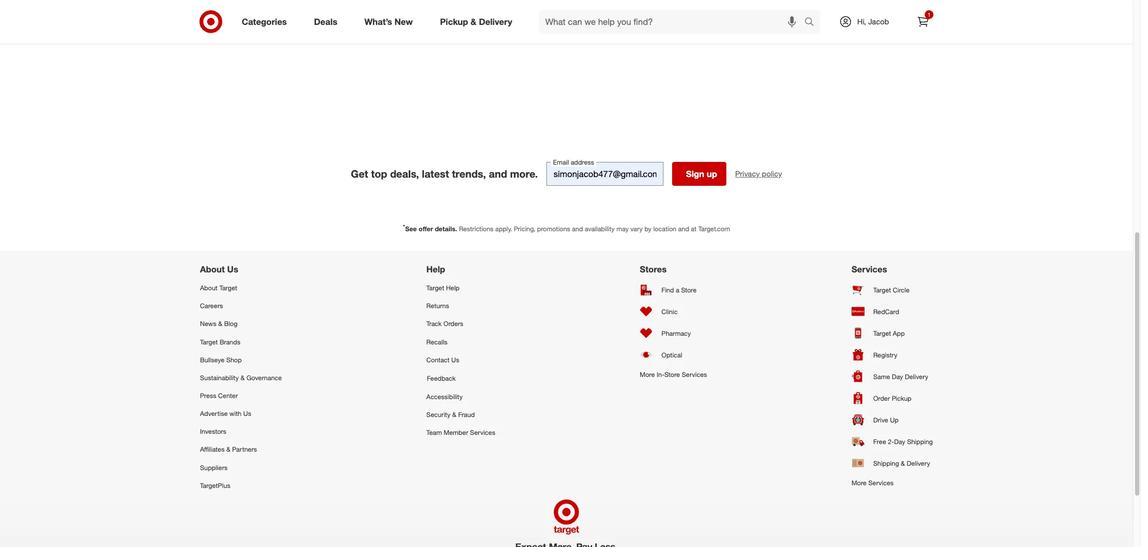 Task type: describe. For each thing, give the bounding box(es) containing it.
a
[[676, 286, 679, 294]]

security
[[426, 411, 451, 419]]

1 link
[[911, 10, 935, 34]]

apply.
[[495, 225, 512, 233]]

bullseye shop link
[[200, 351, 282, 369]]

order pickup link
[[852, 388, 933, 409]]

pickup & delivery
[[440, 16, 512, 27]]

order pickup
[[873, 394, 912, 403]]

day inside the free 2-day shipping link
[[894, 438, 905, 446]]

accessibility link
[[426, 388, 495, 406]]

1 vertical spatial help
[[446, 284, 460, 292]]

news & blog
[[200, 320, 238, 328]]

press center
[[200, 392, 238, 400]]

location
[[653, 225, 676, 233]]

same
[[873, 373, 890, 381]]

targetplus
[[200, 482, 230, 490]]

sustainability & governance link
[[200, 369, 282, 387]]

up
[[890, 416, 899, 424]]

affiliates & partners link
[[200, 441, 282, 459]]

news
[[200, 320, 216, 328]]

day inside same day delivery "link"
[[892, 373, 903, 381]]

shipping & delivery link
[[852, 453, 933, 474]]

registry
[[873, 351, 898, 359]]

governance
[[247, 374, 282, 382]]

team member services
[[426, 429, 495, 437]]

us for about us
[[227, 264, 238, 275]]

deals
[[314, 16, 337, 27]]

more for more in-store services
[[640, 371, 655, 379]]

center
[[218, 392, 238, 400]]

returns link
[[426, 297, 495, 315]]

2 vertical spatial us
[[243, 410, 251, 418]]

feedback button
[[426, 369, 495, 388]]

services up target circle
[[852, 264, 887, 275]]

top
[[371, 168, 387, 180]]

drive
[[873, 416, 888, 424]]

clinic link
[[640, 301, 707, 323]]

investors
[[200, 428, 226, 436]]

up
[[707, 169, 717, 179]]

us for contact us
[[451, 356, 459, 364]]

more services link
[[852, 474, 933, 492]]

optical link
[[640, 344, 707, 366]]

shipping & delivery
[[873, 460, 930, 468]]

delivery for shipping & delivery
[[907, 460, 930, 468]]

app
[[893, 329, 905, 338]]

target app
[[873, 329, 905, 338]]

hi,
[[857, 17, 866, 26]]

returns
[[426, 302, 449, 310]]

1 horizontal spatial pickup
[[892, 394, 912, 403]]

clinic
[[662, 308, 678, 316]]

free
[[873, 438, 886, 446]]

target for target app
[[873, 329, 891, 338]]

privacy policy link
[[735, 169, 782, 179]]

partners
[[232, 446, 257, 454]]

fraud
[[458, 411, 475, 419]]

recalls link
[[426, 333, 495, 351]]

target brands link
[[200, 333, 282, 351]]

member
[[444, 429, 468, 437]]

about for about us
[[200, 264, 225, 275]]

services inside more services "link"
[[869, 479, 894, 487]]

free 2-day shipping
[[873, 438, 933, 446]]

& for news
[[218, 320, 222, 328]]

privacy policy
[[735, 169, 782, 178]]

track orders
[[426, 320, 463, 328]]

2 horizontal spatial and
[[678, 225, 689, 233]]

same day delivery link
[[852, 366, 933, 388]]

target for target circle
[[873, 286, 891, 294]]

about for about target
[[200, 284, 218, 292]]

shop
[[226, 356, 242, 364]]

0 horizontal spatial and
[[489, 168, 507, 180]]

pricing,
[[514, 225, 535, 233]]

drive up
[[873, 416, 899, 424]]

get top deals, latest trends, and more.
[[351, 168, 538, 180]]

about target link
[[200, 279, 282, 297]]

advertise
[[200, 410, 228, 418]]

more services
[[852, 479, 894, 487]]

circle
[[893, 286, 910, 294]]

contact us link
[[426, 351, 495, 369]]

target circle link
[[852, 279, 933, 301]]

sustainability & governance
[[200, 374, 282, 382]]

optical
[[662, 351, 682, 359]]

new
[[395, 16, 413, 27]]

target app link
[[852, 323, 933, 344]]

0 vertical spatial help
[[426, 264, 445, 275]]

availability
[[585, 225, 615, 233]]

target: expect more. pay less. image
[[414, 495, 719, 548]]



Task type: locate. For each thing, give the bounding box(es) containing it.
track orders link
[[426, 315, 495, 333]]

categories link
[[233, 10, 300, 34]]

more left in-
[[640, 371, 655, 379]]

find
[[662, 286, 674, 294]]

0 vertical spatial delivery
[[479, 16, 512, 27]]

contact
[[426, 356, 450, 364]]

advertise with us link
[[200, 405, 282, 423]]

pharmacy link
[[640, 323, 707, 344]]

target circle
[[873, 286, 910, 294]]

more inside "link"
[[852, 479, 867, 487]]

policy
[[762, 169, 782, 178]]

1 horizontal spatial shipping
[[907, 438, 933, 446]]

help up target help
[[426, 264, 445, 275]]

security & fraud
[[426, 411, 475, 419]]

& inside pickup & delivery link
[[471, 16, 477, 27]]

target down news
[[200, 338, 218, 346]]

store right a
[[681, 286, 697, 294]]

same day delivery
[[873, 373, 928, 381]]

investors link
[[200, 423, 282, 441]]

more.
[[510, 168, 538, 180]]

deals,
[[390, 168, 419, 180]]

about up about target
[[200, 264, 225, 275]]

day right "free"
[[894, 438, 905, 446]]

target inside 'link'
[[200, 338, 218, 346]]

news & blog link
[[200, 315, 282, 333]]

day right same
[[892, 373, 903, 381]]

at
[[691, 225, 697, 233]]

1
[[928, 11, 931, 18]]

suppliers
[[200, 464, 228, 472]]

0 horizontal spatial pickup
[[440, 16, 468, 27]]

delivery inside "link"
[[905, 373, 928, 381]]

0 horizontal spatial shipping
[[873, 460, 899, 468]]

about target
[[200, 284, 237, 292]]

team
[[426, 429, 442, 437]]

0 horizontal spatial us
[[227, 264, 238, 275]]

shipping
[[907, 438, 933, 446], [873, 460, 899, 468]]

pickup
[[440, 16, 468, 27], [892, 394, 912, 403]]

& inside security & fraud link
[[452, 411, 456, 419]]

2 vertical spatial delivery
[[907, 460, 930, 468]]

& for pickup
[[471, 16, 477, 27]]

contact us
[[426, 356, 459, 364]]

target for target brands
[[200, 338, 218, 346]]

2 about from the top
[[200, 284, 218, 292]]

security & fraud link
[[426, 406, 495, 424]]

store down optical link on the bottom of the page
[[665, 371, 680, 379]]

and
[[489, 168, 507, 180], [572, 225, 583, 233], [678, 225, 689, 233]]

& for affiliates
[[226, 446, 230, 454]]

sustainability
[[200, 374, 239, 382]]

target help
[[426, 284, 460, 292]]

& for security
[[452, 411, 456, 419]]

and left at
[[678, 225, 689, 233]]

0 vertical spatial shipping
[[907, 438, 933, 446]]

delivery for pickup & delivery
[[479, 16, 512, 27]]

1 vertical spatial more
[[852, 479, 867, 487]]

what's new link
[[355, 10, 427, 34]]

vary
[[631, 225, 643, 233]]

& for sustainability
[[241, 374, 245, 382]]

0 horizontal spatial more
[[640, 371, 655, 379]]

services inside more in-store services link
[[682, 371, 707, 379]]

target
[[219, 284, 237, 292], [426, 284, 444, 292], [873, 286, 891, 294], [873, 329, 891, 338], [200, 338, 218, 346]]

1 vertical spatial delivery
[[905, 373, 928, 381]]

1 about from the top
[[200, 264, 225, 275]]

1 horizontal spatial more
[[852, 479, 867, 487]]

redcard
[[873, 308, 899, 316]]

services down the fraud
[[470, 429, 495, 437]]

1 vertical spatial shipping
[[873, 460, 899, 468]]

1 vertical spatial us
[[451, 356, 459, 364]]

jacob
[[868, 17, 889, 26]]

privacy
[[735, 169, 760, 178]]

categories
[[242, 16, 287, 27]]

affiliates
[[200, 446, 225, 454]]

0 vertical spatial more
[[640, 371, 655, 379]]

orders
[[444, 320, 463, 328]]

target down about us
[[219, 284, 237, 292]]

see
[[405, 225, 417, 233]]

more for more services
[[852, 479, 867, 487]]

shipping up shipping & delivery
[[907, 438, 933, 446]]

us right the contact
[[451, 356, 459, 364]]

latest
[[422, 168, 449, 180]]

* see offer details. restrictions apply. pricing, promotions and availability may vary by location and at target.com
[[403, 223, 730, 233]]

1 vertical spatial about
[[200, 284, 218, 292]]

us up about target link
[[227, 264, 238, 275]]

help
[[426, 264, 445, 275], [446, 284, 460, 292]]

delivery
[[479, 16, 512, 27], [905, 373, 928, 381], [907, 460, 930, 468]]

search
[[799, 17, 826, 28]]

sign up button
[[672, 162, 727, 186]]

brands
[[220, 338, 240, 346]]

and left more.
[[489, 168, 507, 180]]

target up returns
[[426, 284, 444, 292]]

details.
[[435, 225, 457, 233]]

in-
[[657, 371, 665, 379]]

may
[[617, 225, 629, 233]]

about us
[[200, 264, 238, 275]]

help up returns 'link'
[[446, 284, 460, 292]]

about up the "careers"
[[200, 284, 218, 292]]

delivery for same day delivery
[[905, 373, 928, 381]]

services
[[852, 264, 887, 275], [682, 371, 707, 379], [470, 429, 495, 437], [869, 479, 894, 487]]

& inside news & blog link
[[218, 320, 222, 328]]

1 vertical spatial pickup
[[892, 394, 912, 403]]

services down shipping & delivery link
[[869, 479, 894, 487]]

0 vertical spatial store
[[681, 286, 697, 294]]

1 horizontal spatial and
[[572, 225, 583, 233]]

& inside 'sustainability & governance' "link"
[[241, 374, 245, 382]]

2 horizontal spatial us
[[451, 356, 459, 364]]

and left availability
[[572, 225, 583, 233]]

get
[[351, 168, 368, 180]]

store for a
[[681, 286, 697, 294]]

what's
[[364, 16, 392, 27]]

offer
[[419, 225, 433, 233]]

0 horizontal spatial help
[[426, 264, 445, 275]]

&
[[471, 16, 477, 27], [218, 320, 222, 328], [241, 374, 245, 382], [452, 411, 456, 419], [226, 446, 230, 454], [901, 460, 905, 468]]

& inside affiliates & partners link
[[226, 446, 230, 454]]

free 2-day shipping link
[[852, 431, 933, 453]]

0 vertical spatial pickup
[[440, 16, 468, 27]]

target left "circle"
[[873, 286, 891, 294]]

team member services link
[[426, 424, 495, 442]]

target.com
[[698, 225, 730, 233]]

target help link
[[426, 279, 495, 297]]

services inside team member services link
[[470, 429, 495, 437]]

services down optical link on the bottom of the page
[[682, 371, 707, 379]]

track
[[426, 320, 442, 328]]

0 vertical spatial day
[[892, 373, 903, 381]]

1 horizontal spatial help
[[446, 284, 460, 292]]

more in-store services link
[[640, 366, 707, 384]]

target left app
[[873, 329, 891, 338]]

1 horizontal spatial us
[[243, 410, 251, 418]]

more in-store services
[[640, 371, 707, 379]]

shipping up more services "link"
[[873, 460, 899, 468]]

1 vertical spatial store
[[665, 371, 680, 379]]

target brands
[[200, 338, 240, 346]]

find a store link
[[640, 279, 707, 301]]

affiliates & partners
[[200, 446, 257, 454]]

more down shipping & delivery link
[[852, 479, 867, 487]]

pickup right order
[[892, 394, 912, 403]]

What can we help you find? suggestions appear below search field
[[539, 10, 807, 34]]

us
[[227, 264, 238, 275], [451, 356, 459, 364], [243, 410, 251, 418]]

us right with
[[243, 410, 251, 418]]

& for shipping
[[901, 460, 905, 468]]

press
[[200, 392, 216, 400]]

0 horizontal spatial store
[[665, 371, 680, 379]]

pickup right new
[[440, 16, 468, 27]]

blog
[[224, 320, 238, 328]]

0 vertical spatial about
[[200, 264, 225, 275]]

1 vertical spatial day
[[894, 438, 905, 446]]

store for in-
[[665, 371, 680, 379]]

target for target help
[[426, 284, 444, 292]]

careers
[[200, 302, 223, 310]]

*
[[403, 223, 405, 230]]

search button
[[799, 10, 826, 36]]

drive up link
[[852, 409, 933, 431]]

redcard link
[[852, 301, 933, 323]]

with
[[230, 410, 242, 418]]

by
[[645, 225, 652, 233]]

promotions
[[537, 225, 570, 233]]

deals link
[[305, 10, 351, 34]]

None text field
[[547, 162, 664, 186]]

0 vertical spatial us
[[227, 264, 238, 275]]

1 horizontal spatial store
[[681, 286, 697, 294]]

trends,
[[452, 168, 486, 180]]

& inside shipping & delivery link
[[901, 460, 905, 468]]



Task type: vqa. For each thing, say whether or not it's contained in the screenshot.
RedCard
yes



